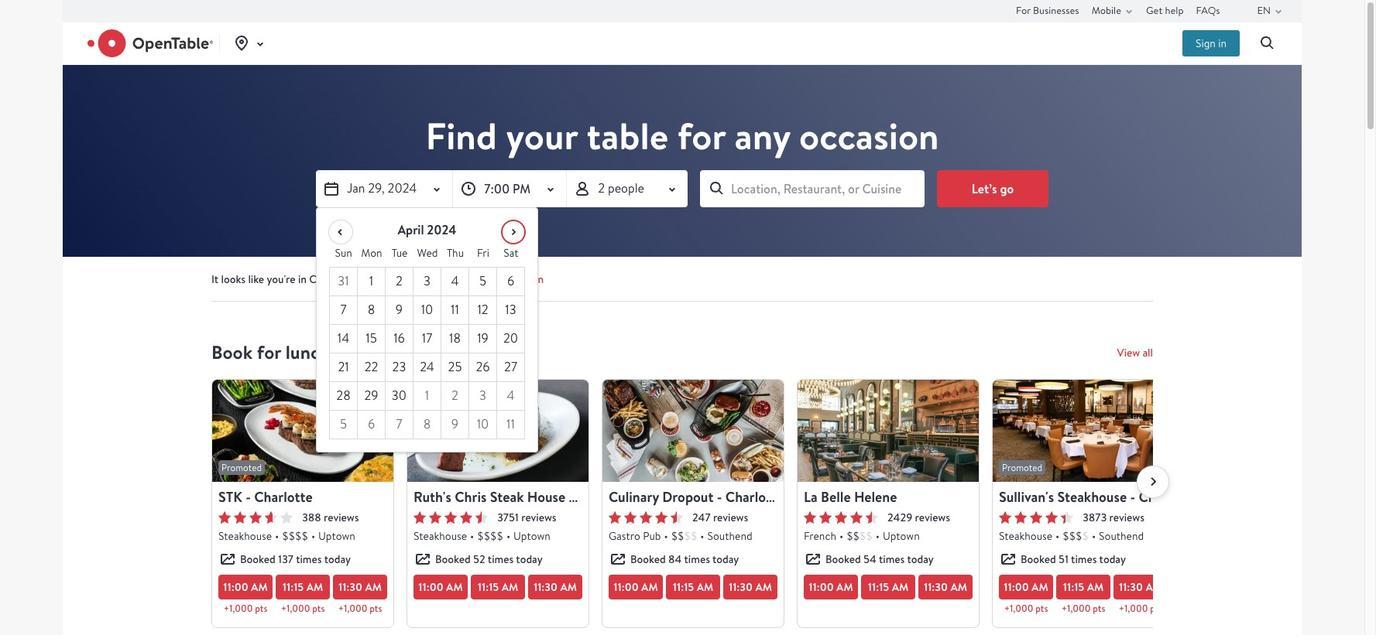 Task type: vqa. For each thing, say whether or not it's contained in the screenshot.
ON
no



Task type: locate. For each thing, give the bounding box(es) containing it.
11:30 am +1,000 pts down the booked 137 times today
[[338, 580, 382, 616]]

11:15 am link
[[276, 576, 330, 600], [471, 576, 525, 600], [666, 576, 720, 600], [861, 576, 916, 600], [1057, 576, 1111, 600]]

5 times from the left
[[1071, 553, 1097, 567]]

$$ up "84"
[[671, 530, 684, 544]]

thursday element
[[442, 239, 469, 268]]

14 button
[[330, 325, 358, 354]]

5 11:00 am link from the left
[[999, 576, 1053, 600]]

+1,000
[[224, 603, 253, 616], [281, 603, 310, 616], [338, 603, 367, 616], [1004, 603, 1034, 616], [1062, 603, 1091, 616], [1119, 603, 1148, 616]]

faqs
[[1196, 4, 1220, 17]]

+1,000 for 11:30 am 'link' corresponding to sullivan's steakhouse - charlotte
[[1119, 603, 1148, 616]]

11:00 am +1,000 pts down the booked 137 times today
[[223, 580, 268, 616]]

booked left 137
[[240, 553, 276, 567]]

for businesses button
[[1016, 0, 1080, 22]]

11:00 down booked 52 times today
[[419, 580, 444, 596]]

0 horizontal spatial 2 button
[[386, 268, 414, 297]]

1 vertical spatial 1
[[425, 388, 429, 404]]

1 11:30 am from the left
[[534, 580, 577, 596]]

6 button
[[497, 268, 525, 297], [358, 411, 386, 440]]

april 2024
[[398, 222, 457, 239]]

not
[[360, 273, 378, 287]]

4.5 stars image for belle
[[804, 512, 878, 524]]

$$$$
[[282, 530, 308, 544], [477, 530, 503, 544]]

view all
[[1117, 346, 1153, 360]]

0 horizontal spatial southend
[[708, 530, 753, 544]]

0 vertical spatial 1
[[369, 273, 374, 290]]

0 horizontal spatial 11:30 am
[[534, 580, 577, 596]]

1 horizontal spatial 3
[[479, 388, 486, 404]]

steakhouse down "4.2 stars" image
[[999, 530, 1053, 544]]

2 button down tuesday 'element'
[[386, 268, 414, 297]]

times right 54
[[879, 553, 905, 567]]

11:30
[[338, 580, 363, 596], [534, 580, 558, 596], [729, 580, 753, 596], [924, 580, 948, 596], [1119, 580, 1143, 596]]

11:15 down the booked 137 times today
[[283, 580, 304, 596]]

3 11:15 from the left
[[673, 580, 694, 596]]

uptown for ruth's chris steak house - charlotte uptown
[[514, 530, 551, 544]]

1 horizontal spatial southend
[[1099, 530, 1144, 544]]

0 horizontal spatial 1 button
[[358, 268, 386, 297]]

11:30 down booked 84 times today
[[729, 580, 753, 596]]

4 button
[[442, 268, 469, 297], [497, 383, 525, 411]]

0 horizontal spatial 11:00 am
[[419, 580, 463, 596]]

3 down 26 "button"
[[479, 388, 486, 404]]

booked down pub
[[631, 553, 666, 567]]

1 vertical spatial 8 button
[[414, 411, 442, 440]]

0 vertical spatial 11
[[451, 302, 459, 318]]

0 vertical spatial 9 button
[[386, 297, 414, 325]]

in inside button
[[1219, 36, 1227, 50]]

0 vertical spatial in
[[1219, 36, 1227, 50]]

3 11:30 am link from the left
[[724, 576, 778, 600]]

reviews for -
[[324, 511, 359, 525]]

2 button
[[386, 268, 414, 297], [442, 383, 469, 411]]

11:15 down booked 54 times today
[[868, 580, 889, 596]]

0 horizontal spatial 7
[[340, 302, 347, 318]]

3 reviews from the left
[[713, 511, 748, 525]]

6 down 29 "button"
[[368, 417, 375, 433]]

7 am from the left
[[641, 580, 658, 596]]

get for get current location
[[448, 273, 466, 287]]

current
[[469, 273, 504, 287]]

4 times from the left
[[879, 553, 905, 567]]

11:15 down booked 51 times today
[[1063, 580, 1085, 596]]

11:00 down booked 51 times today
[[1004, 580, 1029, 596]]

people
[[608, 180, 644, 197]]

4 $$ from the left
[[860, 530, 873, 544]]

11 down 27 button
[[507, 417, 515, 433]]

1 11:15 am link from the left
[[276, 576, 330, 600]]

3 11:30 from the left
[[729, 580, 753, 596]]

2 11:00 from the left
[[419, 580, 444, 596]]

2 for 2 'button' to the top
[[396, 273, 403, 290]]

11:00 am down "french"
[[809, 580, 853, 596]]

0 horizontal spatial 3 button
[[414, 268, 442, 297]]

5 +1,000 from the left
[[1062, 603, 1091, 616]]

4 booked from the left
[[826, 553, 861, 567]]

4.5 stars image for dropout
[[609, 512, 683, 524]]

1 11:00 am from the left
[[419, 580, 463, 596]]

uptown up pub
[[639, 488, 687, 507]]

1 horizontal spatial 7
[[396, 417, 402, 433]]

steakhouse for ruth's chris steak house - charlotte uptown
[[414, 530, 467, 544]]

11:30 am down booked 52 times today
[[534, 580, 577, 596]]

- up 3873 reviews
[[1130, 488, 1136, 507]]

11:30 am +1,000 pts
[[338, 580, 382, 616], [1119, 580, 1163, 616]]

1 vertical spatial 2024
[[427, 222, 457, 239]]

4 am from the left
[[446, 580, 463, 596]]

it looks like you're in charlotte. not correct?
[[211, 273, 421, 287]]

0 horizontal spatial 9 button
[[386, 297, 414, 325]]

0 horizontal spatial promoted
[[222, 462, 262, 474]]

3 button down wednesday element
[[414, 268, 442, 297]]

11:15 am link for chris
[[471, 576, 525, 600]]

6 button up 13
[[497, 268, 525, 297]]

promoted for stk
[[222, 462, 262, 474]]

occasion
[[799, 111, 939, 162]]

11:15 am link down booked 51 times today
[[1057, 576, 1111, 600]]

get down the thursday element
[[448, 273, 466, 287]]

charlotte up 3873 reviews
[[1139, 488, 1198, 507]]

11:15 am link down the booked 137 times today
[[276, 576, 330, 600]]

11:00 am down the gastro pub
[[614, 580, 658, 596]]

0 horizontal spatial 5
[[340, 417, 347, 433]]

11:15 down booked 84 times today
[[673, 580, 694, 596]]

2 horizontal spatial 11:15 am
[[868, 580, 909, 596]]

1 11:00 from the left
[[223, 580, 248, 596]]

1 southend from the left
[[708, 530, 753, 544]]

times for steakhouse
[[1071, 553, 1097, 567]]

pts for 11:30 am 'link' corresponding to sullivan's steakhouse - charlotte
[[1151, 603, 1163, 616]]

4 down 27 button
[[507, 388, 515, 404]]

11 button left 12 at the left of page
[[442, 297, 469, 325]]

2 $$$$ from the left
[[477, 530, 503, 544]]

11:00 am +1,000 pts for stk
[[223, 580, 268, 616]]

2 11:00 am from the left
[[614, 580, 658, 596]]

2 promoted from the left
[[1002, 462, 1043, 474]]

0 horizontal spatial 11:30 am +1,000 pts
[[338, 580, 382, 616]]

2024
[[388, 180, 417, 197], [427, 222, 457, 239]]

0 horizontal spatial 11:00 am +1,000 pts
[[223, 580, 268, 616]]

11:00 am +1,000 pts down booked 51 times today
[[1004, 580, 1049, 616]]

$$ up 54
[[860, 530, 873, 544]]

10
[[421, 302, 433, 318], [477, 417, 489, 433]]

2 horizontal spatial 2
[[598, 180, 605, 197]]

11:00 am link down the gastro pub
[[609, 576, 663, 600]]

4 button down 27
[[497, 383, 525, 411]]

15 am from the left
[[1146, 580, 1163, 596]]

1 promoted from the left
[[222, 462, 262, 474]]

2024 right 29,
[[388, 180, 417, 197]]

4 pts from the left
[[1036, 603, 1048, 616]]

2 +1,000 from the left
[[281, 603, 310, 616]]

4 reviews from the left
[[915, 511, 950, 525]]

4.5 stars image down the belle
[[804, 512, 878, 524]]

11:30 am link down booked 52 times today
[[528, 576, 583, 600]]

2 horizontal spatial 4.5 stars image
[[804, 512, 878, 524]]

0 horizontal spatial 1
[[369, 273, 374, 290]]

0 vertical spatial 1 button
[[358, 268, 386, 297]]

14
[[338, 331, 350, 347]]

3 11:15 am link from the left
[[666, 576, 720, 600]]

11:30 am link down booked 54 times today
[[919, 576, 973, 600]]

0 horizontal spatial 9
[[396, 302, 403, 318]]

1 vertical spatial in
[[298, 273, 307, 287]]

0 vertical spatial 5
[[479, 273, 486, 290]]

247
[[693, 511, 711, 525]]

11:15 am down booked 52 times today
[[478, 580, 518, 596]]

3.7 stars image
[[218, 512, 293, 524]]

0 horizontal spatial 4 button
[[442, 268, 469, 297]]

1 vertical spatial 5
[[340, 417, 347, 433]]

1 +1,000 from the left
[[224, 603, 253, 616]]

7:00
[[484, 180, 510, 197]]

- up 247 reviews
[[717, 488, 722, 507]]

2 pts from the left
[[312, 603, 325, 616]]

10 up 17
[[421, 302, 433, 318]]

1 $$$$ from the left
[[282, 530, 308, 544]]

2 horizontal spatial 11:00 am
[[809, 580, 853, 596]]

2 11:15 am +1,000 pts from the left
[[1062, 580, 1106, 616]]

7 for the rightmost 7 button
[[396, 417, 402, 433]]

11:00 down the booked 137 times today
[[223, 580, 248, 596]]

11:15 am down booked 54 times today
[[868, 580, 909, 596]]

1 horizontal spatial 4.5 stars image
[[609, 512, 683, 524]]

2 11:15 am link from the left
[[471, 576, 525, 600]]

11:30 am link down booked 51 times today
[[1114, 576, 1168, 600]]

0 horizontal spatial get
[[448, 273, 466, 287]]

6 +1,000 from the left
[[1119, 603, 1148, 616]]

0 horizontal spatial 6
[[368, 417, 375, 433]]

dropout
[[663, 488, 714, 507]]

charlotte up 247 reviews
[[726, 488, 784, 507]]

25 button
[[442, 354, 469, 383]]

6 for '6' 'button' to the right
[[507, 273, 514, 290]]

$$ right "french"
[[847, 530, 860, 544]]

8 up 15
[[368, 302, 375, 318]]

1 horizontal spatial 7 button
[[386, 411, 414, 440]]

la belle helene
[[804, 488, 897, 507]]

for left any
[[678, 111, 726, 162]]

1 button right 30
[[414, 383, 442, 411]]

for
[[678, 111, 726, 162], [257, 340, 281, 366]]

+1,000 for stk - charlotte's 11:30 am 'link'
[[338, 603, 367, 616]]

11:30 am link for stk - charlotte
[[333, 576, 387, 600]]

6
[[507, 273, 514, 290], [368, 417, 375, 433]]

4.5 stars image
[[414, 512, 488, 524], [609, 512, 683, 524], [804, 512, 878, 524]]

8 button down 24 button
[[414, 411, 442, 440]]

11:00 am for ruth's
[[419, 580, 463, 596]]

11:15 am link for -
[[276, 576, 330, 600]]

9 button down 25 button
[[442, 411, 469, 440]]

$$ $$ up 54
[[847, 530, 873, 544]]

0 horizontal spatial 6 button
[[358, 411, 386, 440]]

4 +1,000 from the left
[[1004, 603, 1034, 616]]

54
[[864, 553, 877, 567]]

0 horizontal spatial 10 button
[[414, 297, 442, 325]]

in right you're
[[298, 273, 307, 287]]

11:00 am link down booked 51 times today
[[999, 576, 1053, 600]]

reviews right 3873
[[1110, 511, 1145, 525]]

1 horizontal spatial 11:00 am +1,000 pts
[[1004, 580, 1049, 616]]

$$ down 247
[[684, 530, 697, 544]]

book
[[211, 340, 253, 366]]

1 11:15 am +1,000 pts from the left
[[281, 580, 325, 616]]

0 horizontal spatial 10
[[421, 302, 433, 318]]

4 11:30 am link from the left
[[919, 576, 973, 600]]

0 horizontal spatial 5 button
[[330, 411, 358, 440]]

11:30 down the booked 137 times today
[[338, 580, 363, 596]]

1 vertical spatial 10
[[477, 417, 489, 433]]

5 booked from the left
[[1021, 553, 1056, 567]]

1 $$ from the left
[[671, 530, 684, 544]]

11:15 am link down booked 54 times today
[[861, 576, 916, 600]]

11:15 am for charlotte
[[673, 580, 714, 596]]

1 11:15 from the left
[[283, 580, 304, 596]]

today for booked 84 times today
[[713, 553, 739, 567]]

5 reviews from the left
[[1110, 511, 1145, 525]]

11:30 am link for culinary dropout - charlotte
[[724, 576, 778, 600]]

steak
[[490, 488, 524, 507]]

today for book for lunch today
[[334, 340, 380, 366]]

search icon image
[[1259, 34, 1277, 53]]

28 button
[[330, 383, 358, 411]]

a photo of stk - charlotte restaurant image
[[212, 380, 394, 483]]

4 11:15 am link from the left
[[861, 576, 916, 600]]

2 $$ from the left
[[684, 530, 697, 544]]

steakhouse down 3.7 stars image
[[218, 530, 272, 544]]

0 vertical spatial get
[[1146, 4, 1163, 17]]

8 button up 15
[[358, 297, 386, 325]]

7 for the topmost 7 button
[[340, 302, 347, 318]]

booked left 51
[[1021, 553, 1056, 567]]

11:15 am link down booked 84 times today
[[666, 576, 720, 600]]

$$$$ for steak
[[477, 530, 503, 544]]

0 vertical spatial 4
[[451, 273, 459, 290]]

2 times from the left
[[488, 553, 514, 567]]

booked left 54
[[826, 553, 861, 567]]

0 vertical spatial 2 button
[[386, 268, 414, 297]]

4 for the bottommost 4 'button'
[[507, 388, 515, 404]]

7
[[340, 302, 347, 318], [396, 417, 402, 433]]

1 horizontal spatial 9
[[451, 417, 459, 433]]

booked 137 times today
[[240, 553, 351, 567]]

22 button
[[358, 354, 386, 383]]

11:00 am link
[[218, 576, 273, 600], [414, 576, 468, 600], [609, 576, 663, 600], [804, 576, 858, 600], [999, 576, 1053, 600]]

11:30 am link down booked 84 times today
[[724, 576, 778, 600]]

388 reviews
[[302, 511, 359, 525]]

1 horizontal spatial $$$$
[[477, 530, 503, 544]]

0 vertical spatial 10
[[421, 302, 433, 318]]

2 booked from the left
[[435, 553, 471, 567]]

17
[[422, 331, 432, 347]]

0 horizontal spatial 11 button
[[442, 297, 469, 325]]

11:30 am link down the booked 137 times today
[[333, 576, 387, 600]]

a photo of culinary dropout - charlotte restaurant image
[[603, 380, 784, 483]]

reviews for belle
[[915, 511, 950, 525]]

1 vertical spatial 4
[[507, 388, 515, 404]]

3 am from the left
[[365, 580, 382, 596]]

4.5 stars image down ruth's
[[414, 512, 488, 524]]

21 button
[[330, 354, 358, 383]]

11 button down 27 button
[[497, 411, 525, 440]]

8 button
[[358, 297, 386, 325], [414, 411, 442, 440]]

for right book on the bottom of the page
[[257, 340, 281, 366]]

2 people
[[598, 180, 644, 197]]

17 button
[[414, 325, 442, 354]]

steakhouse down ruth's
[[414, 530, 467, 544]]

0 vertical spatial 9
[[396, 302, 403, 318]]

culinary dropout - charlotte
[[609, 488, 784, 507]]

1 horizontal spatial get
[[1146, 4, 1163, 17]]

southend down 247 reviews
[[708, 530, 753, 544]]

times for dropout
[[684, 553, 710, 567]]

11:00 am +1,000 pts for sullivan's
[[1004, 580, 1049, 616]]

5 for the left 5 button
[[340, 417, 347, 433]]

Please input a Location, Restaurant or Cuisine field
[[700, 170, 925, 208]]

4.2 stars image
[[999, 512, 1074, 524]]

1 right 31 button
[[369, 273, 374, 290]]

11:00 am link for stk
[[218, 576, 273, 600]]

1 horizontal spatial 2
[[452, 388, 459, 404]]

sunday element
[[330, 239, 358, 268]]

11:15 for ruth's chris steak house - charlotte uptown
[[478, 580, 499, 596]]

1 horizontal spatial 11
[[507, 417, 515, 433]]

1 horizontal spatial 9 button
[[442, 411, 469, 440]]

24
[[420, 359, 434, 376]]

2 button down 25
[[442, 383, 469, 411]]

5 11:30 am link from the left
[[1114, 576, 1168, 600]]

0 horizontal spatial 4
[[451, 273, 459, 290]]

1 horizontal spatial 4
[[507, 388, 515, 404]]

11:15 am link down booked 52 times today
[[471, 576, 525, 600]]

7 down 30 button
[[396, 417, 402, 433]]

times
[[296, 553, 322, 567], [488, 553, 514, 567], [684, 553, 710, 567], [879, 553, 905, 567], [1071, 553, 1097, 567]]

3 booked from the left
[[631, 553, 666, 567]]

promoted up stk
[[222, 462, 262, 474]]

reviews down house
[[521, 511, 557, 525]]

jan 29, 2024
[[347, 180, 417, 197]]

0 horizontal spatial 4.5 stars image
[[414, 512, 488, 524]]

pts for 11:00 am link associated with sullivan's
[[1036, 603, 1048, 616]]

0 vertical spatial 4 button
[[442, 268, 469, 297]]

29 button
[[358, 383, 386, 411]]

3 pts from the left
[[370, 603, 382, 616]]

11 am from the left
[[892, 580, 909, 596]]

3 11:00 am from the left
[[809, 580, 853, 596]]

0 horizontal spatial 11:15 am
[[478, 580, 518, 596]]

1 times from the left
[[296, 553, 322, 567]]

11:15 am +1,000 pts for -
[[1062, 580, 1106, 616]]

in right sign
[[1219, 36, 1227, 50]]

1 horizontal spatial 1
[[425, 388, 429, 404]]

1 horizontal spatial 5 button
[[469, 268, 497, 297]]

2 11:00 am +1,000 pts from the left
[[1004, 580, 1049, 616]]

1 pts from the left
[[255, 603, 267, 616]]

4 11:15 from the left
[[868, 580, 889, 596]]

2 vertical spatial 2
[[452, 388, 459, 404]]

tue
[[392, 246, 408, 260]]

uptown down 3751 reviews
[[514, 530, 551, 544]]

2 for 2 people
[[598, 180, 605, 197]]

$$$$ for charlotte
[[282, 530, 308, 544]]

$$ $$ up booked 84 times today
[[671, 530, 697, 544]]

4 - from the left
[[1130, 488, 1136, 507]]

2 11:30 am link from the left
[[528, 576, 583, 600]]

10 button down 26 "button"
[[469, 411, 497, 440]]

0 vertical spatial 8 button
[[358, 297, 386, 325]]

-
[[246, 488, 251, 507], [569, 488, 574, 507], [717, 488, 722, 507], [1130, 488, 1136, 507]]

1 button right 31
[[358, 268, 386, 297]]

booked
[[240, 553, 276, 567], [435, 553, 471, 567], [631, 553, 666, 567], [826, 553, 861, 567], [1021, 553, 1056, 567]]

1 horizontal spatial 11:00 am
[[614, 580, 658, 596]]

go
[[1000, 180, 1014, 197]]

1 vertical spatial 3
[[479, 388, 486, 404]]

6 for bottommost '6' 'button'
[[368, 417, 375, 433]]

$$ $$
[[671, 530, 697, 544], [847, 530, 873, 544]]

wednesday element
[[414, 239, 442, 268]]

30 button
[[386, 383, 414, 411]]

pm
[[513, 180, 531, 197]]

1 vertical spatial 11 button
[[497, 411, 525, 440]]

5 button up 12 at the left of page
[[469, 268, 497, 297]]

11:30 am down booked 54 times today
[[924, 580, 968, 596]]

11:30 am
[[534, 580, 577, 596], [729, 580, 772, 596], [924, 580, 968, 596]]

0 vertical spatial 8
[[368, 302, 375, 318]]

12 am from the left
[[951, 580, 968, 596]]

3 times from the left
[[684, 553, 710, 567]]

7:00 pm
[[484, 180, 531, 197]]

1 4.5 stars image from the left
[[414, 512, 488, 524]]

2 11:00 am link from the left
[[414, 576, 468, 600]]

- right house
[[569, 488, 574, 507]]

tuesday element
[[386, 239, 414, 268]]

booked 84 times today
[[631, 553, 739, 567]]

3 4.5 stars image from the left
[[804, 512, 878, 524]]

help
[[1165, 4, 1184, 17]]

1 horizontal spatial 5
[[479, 273, 486, 290]]

3 - from the left
[[717, 488, 722, 507]]

0 horizontal spatial $$$$
[[282, 530, 308, 544]]

1 horizontal spatial for
[[678, 111, 726, 162]]

3 11:00 am link from the left
[[609, 576, 663, 600]]

0 horizontal spatial 8 button
[[358, 297, 386, 325]]

any
[[735, 111, 791, 162]]

reviews for dropout
[[713, 511, 748, 525]]

11:00 down gastro
[[614, 580, 639, 596]]

charlotte
[[254, 488, 313, 507], [577, 488, 636, 507], [726, 488, 784, 507], [1139, 488, 1198, 507]]

2 - from the left
[[569, 488, 574, 507]]

7 button up 14
[[330, 297, 358, 325]]

3 +1,000 from the left
[[338, 603, 367, 616]]

get for get help
[[1146, 4, 1163, 17]]

charlotte up 3.7 stars image
[[254, 488, 313, 507]]

2 down 25 button
[[452, 388, 459, 404]]

1 11:30 am +1,000 pts from the left
[[338, 580, 382, 616]]

8 down 24 button
[[423, 417, 431, 433]]

+1,000 for 11:00 am link associated with stk
[[224, 603, 253, 616]]

5 am from the left
[[502, 580, 518, 596]]

9 down 25 button
[[451, 417, 459, 433]]

1 11:00 am link from the left
[[218, 576, 273, 600]]

0 horizontal spatial 7 button
[[330, 297, 358, 325]]

1 vertical spatial get
[[448, 273, 466, 287]]

1
[[369, 273, 374, 290], [425, 388, 429, 404]]

9 button up 16
[[386, 297, 414, 325]]

5 pts from the left
[[1093, 603, 1106, 616]]

get current location
[[448, 273, 544, 287]]

1 11:00 am +1,000 pts from the left
[[223, 580, 268, 616]]

uptown for la belle helene
[[883, 530, 920, 544]]

2 4.5 stars image from the left
[[609, 512, 683, 524]]

times right 51
[[1071, 553, 1097, 567]]

1 horizontal spatial promoted
[[1002, 462, 1043, 474]]

5 11:00 from the left
[[1004, 580, 1029, 596]]

2 11:15 am from the left
[[673, 580, 714, 596]]

times right 137
[[296, 553, 322, 567]]

4
[[451, 273, 459, 290], [507, 388, 515, 404]]

20 button
[[497, 325, 525, 354]]

1 vertical spatial 3 button
[[469, 383, 497, 411]]

5 button down 28
[[330, 411, 358, 440]]

1 vertical spatial 8
[[423, 417, 431, 433]]

11:15
[[283, 580, 304, 596], [478, 580, 499, 596], [673, 580, 694, 596], [868, 580, 889, 596], [1063, 580, 1085, 596]]

0 vertical spatial 6 button
[[497, 268, 525, 297]]

uptown down '388 reviews'
[[318, 530, 355, 544]]

1 11:30 am link from the left
[[333, 576, 387, 600]]

2 11:30 from the left
[[534, 580, 558, 596]]

11:00 am for la
[[809, 580, 853, 596]]

3751 reviews
[[497, 511, 557, 525]]

None field
[[700, 170, 925, 208]]

2 11:15 from the left
[[478, 580, 499, 596]]

1 vertical spatial 2
[[396, 273, 403, 290]]

4 11:00 from the left
[[809, 580, 834, 596]]

0 vertical spatial 7
[[340, 302, 347, 318]]

11:00 down "french"
[[809, 580, 834, 596]]

11:00 am down booked 52 times today
[[419, 580, 463, 596]]

1 11:15 am from the left
[[478, 580, 518, 596]]

thu
[[447, 246, 464, 260]]

2 $$ $$ from the left
[[847, 530, 873, 544]]

19
[[477, 331, 489, 347]]

1 horizontal spatial 4 button
[[497, 383, 525, 411]]

1 vertical spatial 2 button
[[442, 383, 469, 411]]

2 am from the left
[[306, 580, 323, 596]]

10 button
[[414, 297, 442, 325], [469, 411, 497, 440]]

3 11:00 from the left
[[614, 580, 639, 596]]

7 button down 30
[[386, 411, 414, 440]]

pts for stk - charlotte's 11:30 am 'link'
[[370, 603, 382, 616]]

0 vertical spatial 2
[[598, 180, 605, 197]]

5 button
[[469, 268, 497, 297], [330, 411, 358, 440]]

1 booked from the left
[[240, 553, 276, 567]]

6 pts from the left
[[1151, 603, 1163, 616]]

in
[[1219, 36, 1227, 50], [298, 273, 307, 287]]

11:30 down booked 52 times today
[[534, 580, 558, 596]]

monday element
[[358, 239, 386, 268]]

1 $$ $$ from the left
[[671, 530, 697, 544]]

1 vertical spatial 5 button
[[330, 411, 358, 440]]

booked for -
[[240, 553, 276, 567]]

7 button
[[330, 297, 358, 325], [386, 411, 414, 440]]

saturday element
[[497, 239, 525, 268]]

0 vertical spatial 6
[[507, 273, 514, 290]]

1 horizontal spatial $$ $$
[[847, 530, 873, 544]]

steakhouse
[[1058, 488, 1127, 507], [218, 530, 272, 544], [414, 530, 467, 544], [999, 530, 1053, 544]]

2 southend from the left
[[1099, 530, 1144, 544]]



Task type: describe. For each thing, give the bounding box(es) containing it.
like
[[248, 273, 264, 287]]

times for chris
[[488, 553, 514, 567]]

let's go
[[972, 180, 1014, 197]]

0 horizontal spatial 8
[[368, 302, 375, 318]]

1 for rightmost 1 button
[[425, 388, 429, 404]]

la
[[804, 488, 818, 507]]

28
[[336, 388, 351, 404]]

reviews for chris
[[521, 511, 557, 525]]

11:15 for la belle helene
[[868, 580, 889, 596]]

promoted for sullivan's
[[1002, 462, 1043, 474]]

11:30 for la
[[924, 580, 948, 596]]

11:15 am for house
[[478, 580, 518, 596]]

22
[[365, 359, 378, 376]]

april
[[398, 222, 424, 239]]

1 - from the left
[[246, 488, 251, 507]]

5 11:30 from the left
[[1119, 580, 1143, 596]]

all
[[1143, 346, 1153, 360]]

belle
[[821, 488, 851, 507]]

11:00 am for culinary
[[614, 580, 658, 596]]

11:30 am +1,000 pts for -
[[1119, 580, 1163, 616]]

8 am from the left
[[697, 580, 714, 596]]

1 horizontal spatial 11 button
[[497, 411, 525, 440]]

23
[[392, 359, 406, 376]]

gastro pub
[[609, 530, 661, 544]]

11:30 am link for sullivan's steakhouse - charlotte
[[1114, 576, 1168, 600]]

0 vertical spatial 5 button
[[469, 268, 497, 297]]

137
[[278, 553, 294, 567]]

$$ $$ for dropout
[[671, 530, 697, 544]]

today for booked 51 times today
[[1100, 553, 1126, 567]]

11:15 am +1,000 pts for charlotte
[[281, 580, 325, 616]]

4 for the leftmost 4 'button'
[[451, 273, 459, 290]]

9 am from the left
[[756, 580, 772, 596]]

29,
[[368, 180, 385, 197]]

$
[[1083, 530, 1089, 544]]

chris
[[455, 488, 487, 507]]

11:30 for ruth's
[[534, 580, 558, 596]]

3751
[[497, 511, 519, 525]]

helene
[[854, 488, 897, 507]]

3 charlotte from the left
[[726, 488, 784, 507]]

11:30 am for charlotte
[[729, 580, 772, 596]]

2 for the bottommost 2 'button'
[[452, 388, 459, 404]]

388
[[302, 511, 321, 525]]

11:15 for culinary dropout - charlotte
[[673, 580, 694, 596]]

find
[[426, 111, 497, 162]]

1 vertical spatial 4 button
[[497, 383, 525, 411]]

charlotte.
[[309, 273, 357, 287]]

a photo of la belle helene restaurant image
[[798, 380, 979, 483]]

a photo of ruth's chris steak house - charlotte uptown restaurant image
[[407, 380, 589, 483]]

3 11:30 am from the left
[[924, 580, 968, 596]]

11:15 am link for steakhouse
[[1057, 576, 1111, 600]]

1 horizontal spatial 8 button
[[414, 411, 442, 440]]

11:00 am link for la
[[804, 576, 858, 600]]

11:00 for la belle helene
[[809, 580, 834, 596]]

booked for dropout
[[631, 553, 666, 567]]

looks
[[221, 273, 246, 287]]

pts for 11:00 am link associated with stk
[[255, 603, 267, 616]]

23 button
[[386, 354, 414, 383]]

11:30 for culinary
[[729, 580, 753, 596]]

times for -
[[296, 553, 322, 567]]

opentable logo image
[[88, 29, 213, 57]]

0 vertical spatial 7 button
[[330, 297, 358, 325]]

21
[[338, 359, 349, 376]]

5 for topmost 5 button
[[479, 273, 486, 290]]

1 horizontal spatial 1 button
[[414, 383, 442, 411]]

ruth's chris steak house - charlotte uptown
[[414, 488, 687, 507]]

1 horizontal spatial 6 button
[[497, 268, 525, 297]]

14 am from the left
[[1087, 580, 1104, 596]]

1 vertical spatial 9 button
[[442, 411, 469, 440]]

19 button
[[469, 325, 497, 354]]

times for belle
[[879, 553, 905, 567]]

2 charlotte from the left
[[577, 488, 636, 507]]

3873 reviews
[[1083, 511, 1145, 525]]

get help
[[1146, 4, 1184, 17]]

25
[[448, 359, 462, 376]]

let's go button
[[937, 170, 1049, 208]]

culinary
[[609, 488, 659, 507]]

20
[[503, 331, 518, 347]]

stk - charlotte
[[218, 488, 313, 507]]

1 horizontal spatial 10 button
[[469, 411, 497, 440]]

ruth's
[[414, 488, 452, 507]]

location
[[506, 273, 544, 287]]

1 vertical spatial 6 button
[[358, 411, 386, 440]]

lunch
[[286, 340, 330, 366]]

1 horizontal spatial 8
[[423, 417, 431, 433]]

0 vertical spatial 11 button
[[442, 297, 469, 325]]

jan
[[347, 180, 365, 197]]

southend for dropout
[[708, 530, 753, 544]]

house
[[527, 488, 566, 507]]

0 horizontal spatial 3
[[424, 273, 431, 290]]

it
[[211, 273, 219, 287]]

steakhouse up 3873
[[1058, 488, 1127, 507]]

11:00 am link for sullivan's
[[999, 576, 1053, 600]]

table
[[587, 111, 669, 162]]

3873
[[1083, 511, 1107, 525]]

27
[[504, 359, 517, 376]]

5 11:15 from the left
[[1063, 580, 1085, 596]]

13 button
[[497, 297, 525, 325]]

a photo of sullivan's steakhouse - charlotte restaurant image
[[993, 380, 1174, 483]]

2429
[[888, 511, 913, 525]]

1 am from the left
[[251, 580, 268, 596]]

247 reviews
[[693, 511, 748, 525]]

1 charlotte from the left
[[254, 488, 313, 507]]

wed
[[417, 246, 438, 260]]

mon
[[361, 246, 382, 260]]

11:30 am for house
[[534, 580, 577, 596]]

1 vertical spatial 11
[[507, 417, 515, 433]]

southend for steakhouse
[[1099, 530, 1144, 544]]

$$ $$ for belle
[[847, 530, 873, 544]]

today for booked 54 times today
[[907, 553, 934, 567]]

12 button
[[469, 297, 497, 325]]

$$$
[[1063, 530, 1083, 544]]

get current location button
[[427, 270, 544, 289]]

sign in
[[1196, 36, 1227, 50]]

en button
[[1258, 0, 1288, 22]]

stk
[[218, 488, 242, 507]]

0 horizontal spatial in
[[298, 273, 307, 287]]

11:00 am link for culinary
[[609, 576, 663, 600]]

steakhouse for stk - charlotte
[[218, 530, 272, 544]]

uptown for stk - charlotte
[[318, 530, 355, 544]]

sign in button
[[1183, 30, 1240, 57]]

1 for the topmost 1 button
[[369, 273, 374, 290]]

booked 52 times today
[[435, 553, 543, 567]]

you're
[[267, 273, 296, 287]]

$$$ $
[[1063, 530, 1089, 544]]

get help button
[[1146, 0, 1184, 22]]

13
[[505, 302, 516, 318]]

+1,000 for 11:00 am link associated with sullivan's
[[1004, 603, 1034, 616]]

26
[[476, 359, 490, 376]]

0 horizontal spatial for
[[257, 340, 281, 366]]

booked 51 times today
[[1021, 553, 1126, 567]]

book for lunch today
[[211, 340, 380, 366]]

faqs button
[[1196, 0, 1220, 22]]

1 vertical spatial 9
[[451, 417, 459, 433]]

mobile button
[[1092, 0, 1139, 22]]

31
[[338, 273, 349, 290]]

pts for steakhouse's 11:15 am link
[[1093, 603, 1106, 616]]

15 button
[[358, 325, 386, 354]]

today for booked 52 times today
[[516, 553, 543, 567]]

11:30 am link for la belle helene
[[919, 576, 973, 600]]

0 vertical spatial for
[[678, 111, 726, 162]]

84
[[669, 553, 682, 567]]

1 11:30 from the left
[[338, 580, 363, 596]]

1 horizontal spatial 2024
[[427, 222, 457, 239]]

52
[[473, 553, 485, 567]]

10 am from the left
[[837, 580, 853, 596]]

15
[[366, 331, 377, 347]]

3 $$ from the left
[[847, 530, 860, 544]]

sullivan's steakhouse - charlotte
[[999, 488, 1198, 507]]

2024 inside dropdown button
[[388, 180, 417, 197]]

pts for -'s 11:15 am link
[[312, 603, 325, 616]]

4 charlotte from the left
[[1139, 488, 1198, 507]]

3 11:15 am from the left
[[868, 580, 909, 596]]

0 horizontal spatial 11
[[451, 302, 459, 318]]

booked 54 times today
[[826, 553, 934, 567]]

booked for steakhouse
[[1021, 553, 1056, 567]]

11:00 for culinary dropout - charlotte
[[614, 580, 639, 596]]

reviews for steakhouse
[[1110, 511, 1145, 525]]

booked for belle
[[826, 553, 861, 567]]

for businesses
[[1016, 4, 1080, 17]]

13 am from the left
[[1032, 580, 1049, 596]]

11:30 am +1,000 pts for charlotte
[[338, 580, 382, 616]]

sat
[[504, 246, 519, 260]]

16 button
[[386, 325, 414, 354]]

gastro
[[609, 530, 641, 544]]

steakhouse for sullivan's steakhouse - charlotte
[[999, 530, 1053, 544]]

sign
[[1196, 36, 1216, 50]]

view all link
[[1117, 345, 1153, 361]]

11:30 am link for ruth's chris steak house - charlotte uptown
[[528, 576, 583, 600]]

friday element
[[469, 239, 497, 268]]

4.5 stars image for chris
[[414, 512, 488, 524]]

today for booked 137 times today
[[324, 553, 351, 567]]

6 am from the left
[[560, 580, 577, 596]]

for
[[1016, 4, 1031, 17]]

1 horizontal spatial 3 button
[[469, 383, 497, 411]]

11:00 am link for ruth's
[[414, 576, 468, 600]]

11:00 for ruth's chris steak house - charlotte uptown
[[419, 580, 444, 596]]

april 2024 grid
[[329, 239, 525, 440]]

booked for chris
[[435, 553, 471, 567]]

11:15 am link for dropout
[[666, 576, 720, 600]]

2429 reviews
[[888, 511, 950, 525]]

let's
[[972, 180, 997, 197]]

11:15 am link for belle
[[861, 576, 916, 600]]



